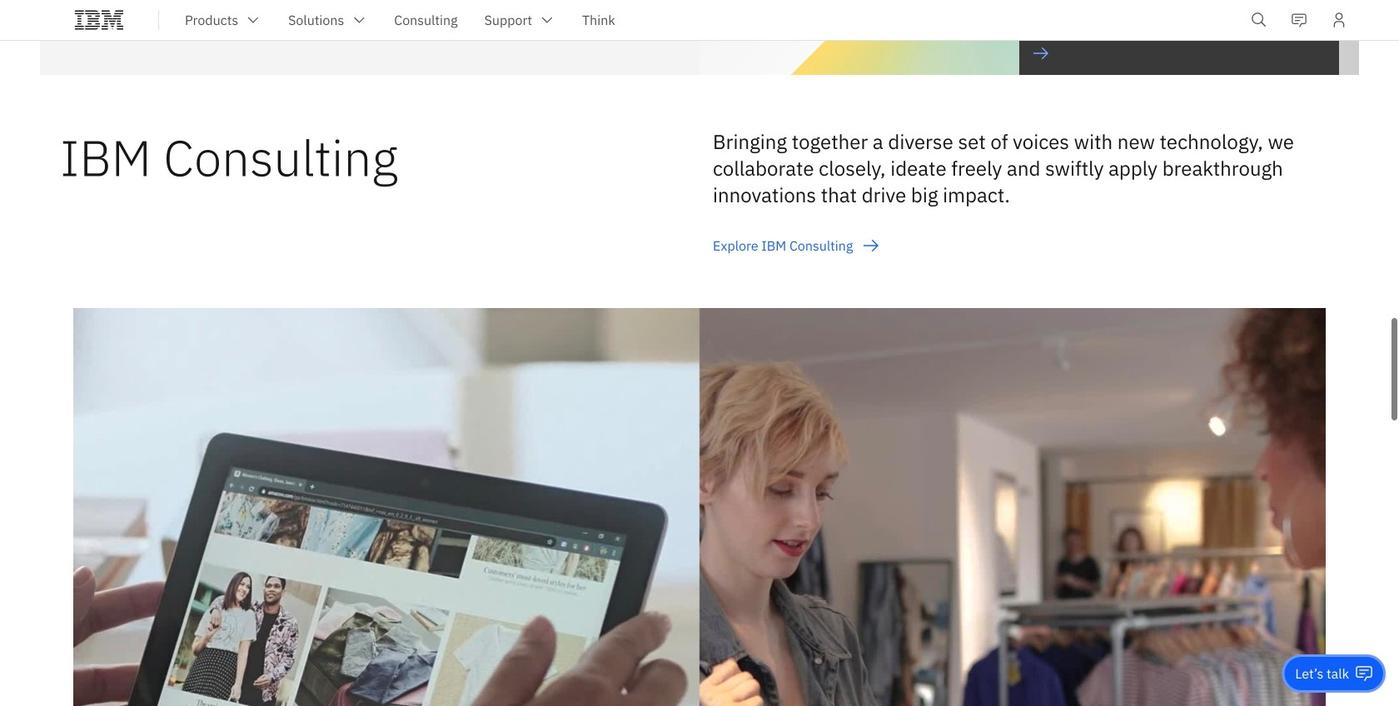 Task type: locate. For each thing, give the bounding box(es) containing it.
let's talk element
[[1296, 665, 1350, 683]]



